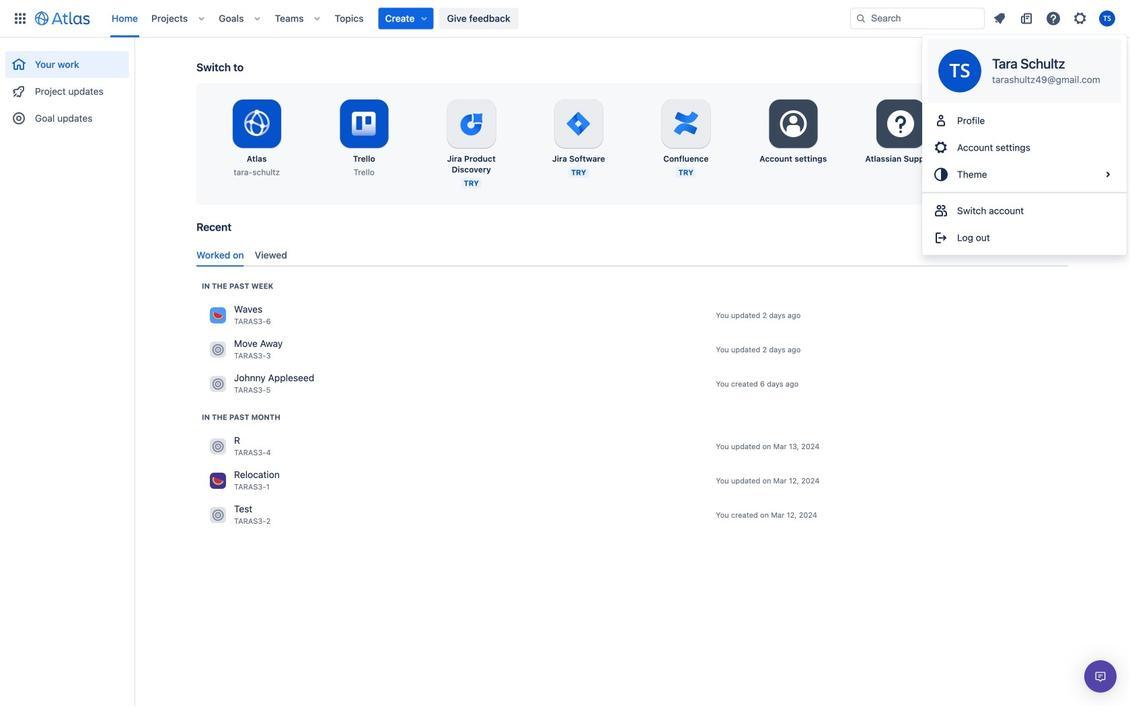 Task type: locate. For each thing, give the bounding box(es) containing it.
top element
[[8, 0, 851, 37]]

help image
[[1046, 10, 1062, 27]]

group
[[5, 38, 129, 136], [923, 103, 1128, 192], [923, 192, 1128, 255]]

2 townsquare image from the top
[[210, 508, 226, 524]]

2 townsquare image from the top
[[210, 342, 226, 358]]

search image
[[856, 13, 867, 24]]

settings image
[[1073, 10, 1089, 27], [778, 108, 810, 140], [885, 108, 917, 140], [992, 108, 1025, 140]]

open intercom messenger image
[[1093, 669, 1109, 685]]

Search field
[[851, 8, 986, 29]]

townsquare image for 3rd townsquare icon from the bottom
[[210, 376, 226, 392]]

4 townsquare image from the top
[[210, 473, 226, 489]]

None search field
[[851, 8, 986, 29]]

townsquare image
[[210, 376, 226, 392], [210, 508, 226, 524]]

0 vertical spatial townsquare image
[[210, 376, 226, 392]]

1 vertical spatial townsquare image
[[210, 508, 226, 524]]

townsquare image for 4th townsquare icon
[[210, 508, 226, 524]]

townsquare image
[[210, 308, 226, 324], [210, 342, 226, 358], [210, 439, 226, 455], [210, 473, 226, 489]]

1 vertical spatial heading
[[202, 412, 281, 423]]

1 townsquare image from the top
[[210, 308, 226, 324]]

1 townsquare image from the top
[[210, 376, 226, 392]]

search image
[[955, 226, 965, 237]]

notifications image
[[992, 10, 1008, 27]]

0 vertical spatial heading
[[202, 281, 274, 292]]

banner
[[0, 0, 1131, 38]]

heading
[[202, 281, 274, 292], [202, 412, 281, 423]]

tab list
[[191, 244, 1074, 267]]

2 heading from the top
[[202, 412, 281, 423]]

account image
[[1100, 10, 1116, 27]]



Task type: describe. For each thing, give the bounding box(es) containing it.
3 townsquare image from the top
[[210, 439, 226, 455]]

switch to... image
[[12, 10, 28, 27]]

Filter by title field
[[951, 222, 1068, 241]]

1 heading from the top
[[202, 281, 274, 292]]



Task type: vqa. For each thing, say whether or not it's contained in the screenshot.
townsquare image for townsquare icon related to second heading from the bottom
yes



